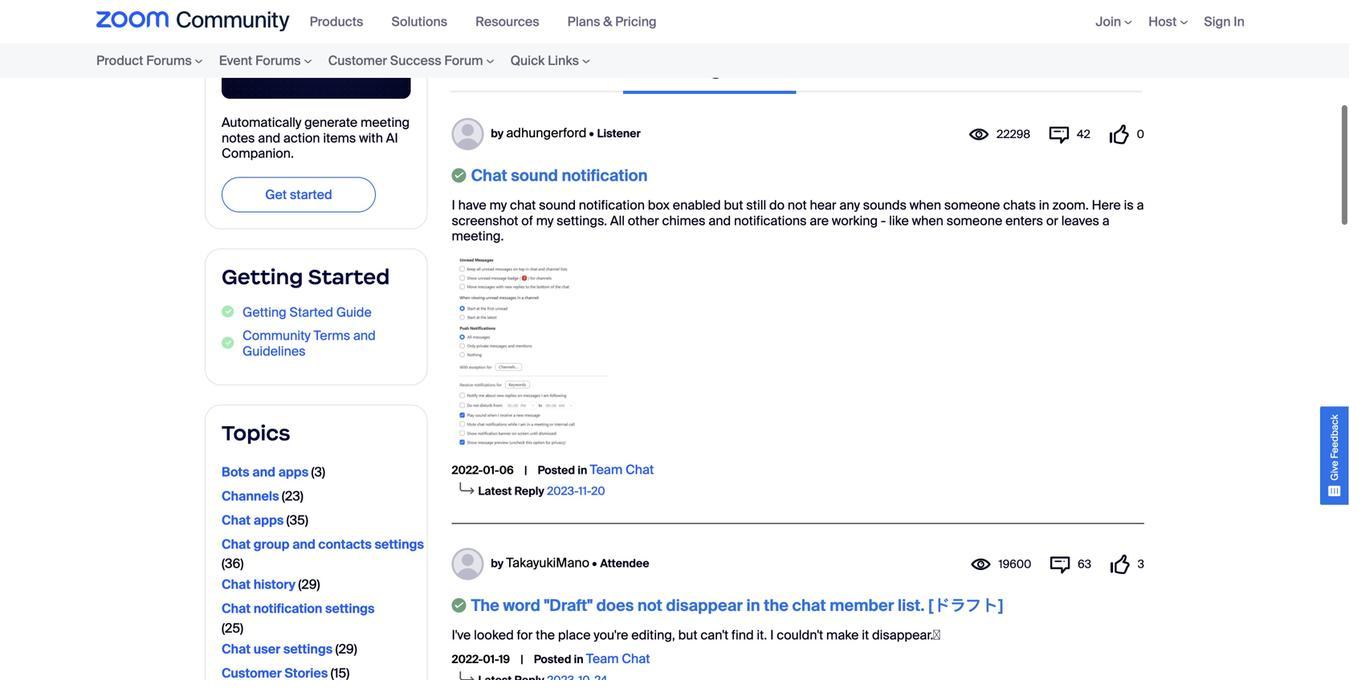 Task type: locate. For each thing, give the bounding box(es) containing it.
2023-
[[547, 484, 579, 499]]

1 vertical spatial getting
[[243, 304, 287, 321]]

products
[[310, 13, 363, 30]]

bots
[[222, 464, 249, 481]]

0 vertical spatial latest
[[481, 56, 538, 81]]

| right 06
[[524, 463, 527, 478]]

adhungerford
[[506, 124, 587, 141]]

word
[[503, 596, 540, 616]]

0 horizontal spatial not
[[638, 596, 662, 616]]

and
[[258, 130, 280, 146], [709, 212, 731, 229], [353, 327, 376, 344], [252, 464, 275, 481], [292, 536, 315, 553]]

1 horizontal spatial forums
[[255, 52, 301, 69]]

1 vertical spatial 3
[[1138, 557, 1144, 572]]

1 horizontal spatial the
[[764, 596, 789, 616]]

bots and apps link
[[222, 461, 309, 483]]

0 vertical spatial •
[[589, 126, 594, 141]]

does
[[596, 596, 634, 616]]

2022- left 06
[[452, 463, 483, 478]]

chat sound notification link
[[471, 166, 648, 186]]

by inside by takayukimano • attendee
[[491, 556, 504, 571]]

get
[[265, 186, 287, 203]]

team chat link for "draft"
[[586, 650, 650, 667]]

notification inside i have my chat sound notification box enabled but still do not hear any sounds when someone chats in zoom. here is a screenshot of my settings. all other chimes and notifications are working - like when someone enters or leaves a meeting.
[[579, 197, 645, 214]]

guide
[[336, 304, 372, 321]]

and right 'chimes'
[[709, 212, 731, 229]]

team chat link for notification
[[590, 461, 654, 478]]

posts
[[542, 56, 592, 81], [726, 56, 777, 81]]

takayukimano
[[506, 555, 590, 571]]

1 horizontal spatial 29
[[339, 641, 354, 658]]

• left listener
[[589, 126, 594, 141]]

but left can't
[[678, 627, 698, 644]]

but inside i have my chat sound notification box enabled but still do not hear any sounds when someone chats in zoom. here is a screenshot of my settings. all other chimes and notifications are working - like when someone enters or leaves a meeting.
[[724, 197, 743, 214]]

the word "draft" does not disappear in the chat member list. [ドラフト]
[[471, 596, 1004, 616]]

29
[[302, 576, 317, 593], [339, 641, 354, 658]]

community terms and guidelines link
[[243, 327, 411, 360]]

1 vertical spatial 29
[[339, 641, 354, 658]]

• for "draft"
[[592, 556, 597, 571]]

2 posts from the left
[[726, 56, 777, 81]]

0 horizontal spatial forums
[[146, 52, 192, 69]]

by right takayukimano icon
[[491, 556, 504, 571]]

22298
[[997, 127, 1031, 142]]

products link
[[310, 13, 375, 30]]

0 vertical spatial started
[[308, 264, 390, 290]]

01- inside 2022-01-19 | posted in team chat
[[483, 652, 499, 667]]

3 right 63
[[1138, 557, 1144, 572]]

1 vertical spatial started
[[290, 304, 333, 321]]

2 01- from the top
[[483, 652, 499, 667]]

chat inside 2022-01-06 | posted in team chat latest reply 2023-11-20
[[626, 461, 654, 478]]

the
[[471, 596, 500, 616]]

quick
[[510, 52, 545, 69]]

meeting
[[361, 114, 410, 131]]

chat up couldn't
[[792, 596, 826, 616]]

3 inside bots and apps 3 channels 23 chat apps 35 chat group and contacts settings 36 chat history 29 chat notification settings 25 chat user settings 29
[[314, 464, 322, 481]]

posted
[[538, 463, 575, 478], [534, 652, 571, 667]]

0 vertical spatial 2022-
[[452, 463, 483, 478]]

not right do
[[788, 197, 807, 214]]

29 down "chat notification settings" link
[[339, 641, 354, 658]]

i
[[452, 197, 455, 214], [770, 627, 774, 644]]

a right the start
[[1046, 9, 1053, 26]]

1 vertical spatial team
[[586, 650, 619, 667]]

0 vertical spatial notification
[[562, 166, 648, 186]]

guidelines
[[243, 343, 306, 360]]

1 vertical spatial i
[[770, 627, 774, 644]]

enabled
[[673, 197, 721, 214]]

forums down community.title image
[[146, 52, 192, 69]]

01-
[[483, 463, 499, 478], [483, 652, 499, 667]]

apps
[[278, 464, 309, 481], [254, 512, 284, 529]]

posted down the place
[[534, 652, 571, 667]]

2022-
[[452, 463, 483, 478], [452, 652, 483, 667]]

3 down topics heading
[[314, 464, 322, 481]]

chat group and contacts settings link
[[222, 533, 424, 556]]

my
[[490, 197, 507, 214], [536, 212, 554, 229]]

1 vertical spatial posted
[[534, 652, 571, 667]]

team chat link up 20
[[590, 461, 654, 478]]

menu bar for customer success forum
[[302, 0, 677, 43]]

generate
[[304, 114, 358, 131]]

notification down the history
[[254, 600, 322, 617]]

topics heading
[[222, 420, 411, 446]]

in up 11- at left
[[578, 463, 587, 478]]

11-
[[579, 484, 591, 499]]

0 vertical spatial not
[[788, 197, 807, 214]]

have
[[458, 197, 486, 214]]

my right of
[[536, 212, 554, 229]]

started inside getting started guide community terms and guidelines
[[290, 304, 333, 321]]

i right it.
[[770, 627, 774, 644]]

all
[[610, 212, 625, 229]]

0 vertical spatial settings
[[375, 536, 424, 553]]

3
[[314, 464, 322, 481], [1138, 557, 1144, 572]]

2 by from the top
[[491, 556, 504, 571]]

2023-11-20 link
[[547, 484, 605, 499]]

customer success forum link
[[320, 43, 502, 78]]

action
[[283, 130, 320, 146]]

0 vertical spatial |
[[524, 463, 527, 478]]

posts for latest posts
[[542, 56, 592, 81]]

1 forums from the left
[[146, 52, 192, 69]]

01- for the
[[483, 652, 499, 667]]

apps up 23
[[278, 464, 309, 481]]

and inside automatically generate meeting notes and action items with ai companion.
[[258, 130, 280, 146]]

1 vertical spatial 2022-
[[452, 652, 483, 667]]

i've
[[452, 627, 471, 644]]

1 vertical spatial |
[[521, 652, 523, 667]]

0 vertical spatial apps
[[278, 464, 309, 481]]

team for "draft"
[[586, 650, 619, 667]]

a right is at the top right of the page
[[1137, 197, 1144, 214]]

it
[[862, 627, 869, 644]]

0 vertical spatial 01-
[[483, 463, 499, 478]]

started up guide
[[308, 264, 390, 290]]

notification down listener
[[562, 166, 648, 186]]

2022- for the
[[452, 652, 483, 667]]

team chat link
[[590, 461, 654, 478], [586, 650, 650, 667]]

i have my chat sound notification box enabled but still do not hear any sounds when someone chats in zoom. here is a screenshot of my settings. all other chimes and notifications are working - like when someone enters or leaves a meeting.
[[452, 197, 1144, 245]]

1 vertical spatial 01-
[[483, 652, 499, 667]]

sign in link
[[1204, 13, 1245, 30]]

0 vertical spatial team chat link
[[590, 461, 654, 478]]

and down guide
[[353, 327, 376, 344]]

2022- down i've at the left bottom of the page
[[452, 652, 483, 667]]

getting started
[[222, 264, 390, 290]]

product
[[96, 52, 143, 69]]

0 vertical spatial posted
[[538, 463, 575, 478]]

can't
[[701, 627, 729, 644]]

solutions link
[[391, 13, 460, 30]]

0 vertical spatial chat
[[510, 197, 536, 214]]

1 horizontal spatial chat
[[792, 596, 826, 616]]

notes
[[222, 130, 255, 146]]

customer
[[328, 52, 387, 69]]

1 horizontal spatial |
[[524, 463, 527, 478]]

listener
[[597, 126, 641, 141]]

1 vertical spatial sound
[[539, 197, 576, 214]]

menu bar containing products
[[302, 0, 677, 43]]

1 vertical spatial by
[[491, 556, 504, 571]]

•
[[589, 126, 594, 141], [592, 556, 597, 571]]

0 vertical spatial by
[[491, 126, 504, 141]]

in inside 2022-01-19 | posted in team chat
[[574, 652, 584, 667]]

1 vertical spatial latest
[[478, 484, 512, 499]]

latest
[[481, 56, 538, 81], [478, 484, 512, 499]]

attendee
[[600, 556, 649, 571]]

menu bar
[[302, 0, 677, 43], [1072, 0, 1253, 43], [64, 43, 630, 78]]

1 vertical spatial team chat link
[[586, 650, 650, 667]]

0 horizontal spatial |
[[521, 652, 523, 667]]

0 horizontal spatial posts
[[542, 56, 592, 81]]

29 up "chat notification settings" link
[[302, 576, 317, 593]]

channels link
[[222, 485, 279, 507]]

2022- inside 2022-01-19 | posted in team chat
[[452, 652, 483, 667]]

team
[[590, 461, 623, 478], [586, 650, 619, 667]]

by inside "by adhungerford • listener"
[[491, 126, 504, 141]]

| inside 2022-01-19 | posted in team chat
[[521, 652, 523, 667]]

posted inside 2022-01-06 | posted in team chat latest reply 2023-11-20
[[538, 463, 575, 478]]

by for the
[[491, 556, 504, 571]]

posted inside 2022-01-19 | posted in team chat
[[534, 652, 571, 667]]

settings right user
[[283, 641, 333, 658]]

team down you're
[[586, 650, 619, 667]]

chat history link
[[222, 574, 296, 596]]

1 horizontal spatial but
[[724, 197, 743, 214]]

disappear.
[[872, 627, 940, 644]]

getting
[[222, 264, 303, 290], [243, 304, 287, 321]]

1 vertical spatial the
[[536, 627, 555, 644]]

chats
[[1003, 197, 1036, 214]]

2 forums from the left
[[255, 52, 301, 69]]

chat notification settings link
[[222, 598, 375, 620]]

not inside i have my chat sound notification box enabled but still do not hear any sounds when someone chats in zoom. here is a screenshot of my settings. all other chimes and notifications are working - like when someone enters or leaves a meeting.
[[788, 197, 807, 214]]

trending
[[643, 56, 722, 81]]

team chat link down you're
[[586, 650, 650, 667]]

start a discussion
[[1014, 9, 1120, 26]]

automatically
[[222, 114, 301, 131]]

and up channels
[[252, 464, 275, 481]]

0 vertical spatial but
[[724, 197, 743, 214]]

1 01- from the top
[[483, 463, 499, 478]]

0 horizontal spatial 3
[[314, 464, 322, 481]]

| right 19
[[521, 652, 523, 667]]

0 horizontal spatial 29
[[302, 576, 317, 593]]

1 horizontal spatial i
[[770, 627, 774, 644]]

forums right event
[[255, 52, 301, 69]]

2 horizontal spatial a
[[1137, 197, 1144, 214]]

getting up community
[[243, 304, 287, 321]]

resources
[[476, 13, 539, 30]]

settings down contacts
[[325, 600, 375, 617]]

terms
[[314, 327, 350, 344]]

|
[[524, 463, 527, 478], [521, 652, 523, 667]]

user
[[254, 641, 280, 658]]

a right leaves
[[1102, 212, 1110, 229]]

get started link
[[222, 177, 376, 213]]

by right the adhungerford image
[[491, 126, 504, 141]]

latest inside 2022-01-06 | posted in team chat latest reply 2023-11-20
[[478, 484, 512, 499]]

list
[[222, 461, 424, 680]]

0 horizontal spatial i
[[452, 197, 455, 214]]

by takayukimano • attendee
[[491, 555, 649, 571]]

| inside 2022-01-06 | posted in team chat latest reply 2023-11-20
[[524, 463, 527, 478]]

settings right contacts
[[375, 536, 424, 553]]

0 vertical spatial i
[[452, 197, 455, 214]]

notification left 'box'
[[579, 197, 645, 214]]

19
[[499, 652, 510, 667]]

started up terms
[[290, 304, 333, 321]]

getting up getting started guide link
[[222, 264, 303, 290]]

• inside by takayukimano • attendee
[[592, 556, 597, 571]]

i left the "have"
[[452, 197, 455, 214]]

menu bar containing product forums
[[64, 43, 630, 78]]

42
[[1077, 127, 1091, 142]]

my right the "have"
[[490, 197, 507, 214]]

1 vertical spatial settings
[[325, 600, 375, 617]]

start a discussion link
[[990, 0, 1144, 35]]

and right notes
[[258, 130, 280, 146]]

but left still
[[724, 197, 743, 214]]

sound down adhungerford "link"
[[511, 166, 558, 186]]

01- inside 2022-01-06 | posted in team chat latest reply 2023-11-20
[[483, 463, 499, 478]]

getting inside getting started guide community terms and guidelines
[[243, 304, 287, 321]]

plans & pricing
[[568, 13, 657, 30]]

1 vertical spatial not
[[638, 596, 662, 616]]

2022- inside 2022-01-06 | posted in team chat latest reply 2023-11-20
[[452, 463, 483, 478]]

getting started heading
[[222, 264, 411, 290]]

apps up group
[[254, 512, 284, 529]]

box
[[648, 197, 670, 214]]

1 vertical spatial •
[[592, 556, 597, 571]]

2022-01-06 | posted in team chat latest reply 2023-11-20
[[452, 461, 654, 499]]

in down the place
[[574, 652, 584, 667]]

0 vertical spatial 3
[[314, 464, 322, 481]]

0 horizontal spatial but
[[678, 627, 698, 644]]

0 vertical spatial team
[[590, 461, 623, 478]]

chat down the chat sound notification
[[510, 197, 536, 214]]

posted up 2023-
[[538, 463, 575, 478]]

team up 20
[[590, 461, 623, 478]]

by
[[491, 126, 504, 141], [491, 556, 504, 571]]

getting for getting started
[[222, 264, 303, 290]]

the up it.
[[764, 596, 789, 616]]

1 horizontal spatial not
[[788, 197, 807, 214]]

0 horizontal spatial chat
[[510, 197, 536, 214]]

sounds
[[863, 197, 907, 214]]

1 2022- from the top
[[452, 463, 483, 478]]

1 horizontal spatial posts
[[726, 56, 777, 81]]

the right 'for'
[[536, 627, 555, 644]]

for
[[517, 627, 533, 644]]

in right the chats
[[1039, 197, 1050, 214]]

2 vertical spatial notification
[[254, 600, 322, 617]]

history
[[254, 576, 296, 593]]

1 vertical spatial notification
[[579, 197, 645, 214]]

• inside "by adhungerford • listener"
[[589, 126, 594, 141]]

1 by from the top
[[491, 126, 504, 141]]

team inside 2022-01-06 | posted in team chat latest reply 2023-11-20
[[590, 461, 623, 478]]

not up editing,
[[638, 596, 662, 616]]

1 posts from the left
[[542, 56, 592, 81]]

started for getting started guide community terms and guidelines
[[290, 304, 333, 321]]

sound down chat sound notification link
[[539, 197, 576, 214]]

01- for chat
[[483, 463, 499, 478]]

chat
[[510, 197, 536, 214], [792, 596, 826, 616]]

adhungerford image
[[452, 118, 484, 150]]

or
[[1046, 212, 1059, 229]]

0 vertical spatial getting
[[222, 264, 303, 290]]

2 2022- from the top
[[452, 652, 483, 667]]

• left the attendee
[[592, 556, 597, 571]]

in up it.
[[747, 596, 760, 616]]

35
[[290, 512, 305, 529]]



Task type: describe. For each thing, give the bounding box(es) containing it.
it.
[[757, 627, 767, 644]]

[ドラフト]
[[928, 596, 1004, 616]]

forums for product forums
[[146, 52, 192, 69]]

• for notification
[[589, 126, 594, 141]]

ai
[[386, 130, 398, 146]]

make
[[826, 627, 859, 644]]

started
[[290, 186, 332, 203]]

chat user settings link
[[222, 638, 333, 660]]

you're
[[594, 627, 628, 644]]

here
[[1092, 197, 1121, 214]]

disappear
[[666, 596, 743, 616]]

hear
[[810, 197, 837, 214]]

&
[[603, 13, 612, 30]]

adhungerford_0 1641491345498.png image
[[452, 252, 609, 446]]

getting started guide link
[[243, 304, 372, 321]]

menu bar for get started
[[64, 43, 630, 78]]

are
[[810, 212, 829, 229]]

and inside i have my chat sound notification box enabled but still do not hear any sounds when someone chats in zoom. here is a screenshot of my settings. all other chimes and notifications are working - like when someone enters or leaves a meeting.
[[709, 212, 731, 229]]

0 vertical spatial sound
[[511, 166, 558, 186]]

23
[[285, 488, 300, 505]]

and down 35
[[292, 536, 315, 553]]

do
[[769, 197, 785, 214]]

takayukimano link
[[506, 555, 590, 571]]

forums for event forums
[[255, 52, 301, 69]]

06
[[499, 463, 514, 478]]

| for word
[[521, 652, 523, 667]]

solved
[[852, 56, 914, 81]]

join link
[[1096, 13, 1133, 30]]

with
[[359, 130, 383, 146]]

discussion
[[1056, 9, 1120, 26]]

items
[[323, 130, 356, 146]]

like
[[889, 212, 909, 229]]

companion.
[[222, 145, 294, 162]]

chat apps link
[[222, 509, 284, 532]]

2022- for chat
[[452, 463, 483, 478]]

posted for notification
[[538, 463, 575, 478]]

63
[[1078, 557, 1091, 572]]

menu bar containing join
[[1072, 0, 1253, 43]]

get started
[[265, 186, 332, 203]]

community.title image
[[96, 11, 290, 32]]

looked
[[474, 627, 514, 644]]

chimes
[[662, 212, 706, 229]]

team for notification
[[590, 461, 623, 478]]

by adhungerford • listener
[[491, 124, 641, 141]]

1 vertical spatial chat
[[792, 596, 826, 616]]

quick links
[[510, 52, 579, 69]]

event forums link
[[211, 43, 320, 78]]

0 horizontal spatial the
[[536, 627, 555, 644]]

join
[[1096, 13, 1121, 30]]

in inside 2022-01-06 | posted in team chat latest reply 2023-11-20
[[578, 463, 587, 478]]

list.
[[898, 596, 925, 616]]

0 horizontal spatial a
[[1046, 9, 1053, 26]]

getting for getting started guide community terms and guidelines
[[243, 304, 287, 321]]

takayukimano image
[[452, 548, 484, 580]]

chat inside i have my chat sound notification box enabled but still do not hear any sounds when someone chats in zoom. here is a screenshot of my settings. all other chimes and notifications are working - like when someone enters or leaves a meeting.
[[510, 197, 536, 214]]

event
[[219, 52, 252, 69]]

is
[[1124, 197, 1134, 214]]

0 horizontal spatial my
[[490, 197, 507, 214]]

still
[[746, 197, 766, 214]]

product forums link
[[96, 43, 211, 78]]

i inside i have my chat sound notification box enabled but still do not hear any sounds when someone chats in zoom. here is a screenshot of my settings. all other chimes and notifications are working - like when someone enters or leaves a meeting.
[[452, 197, 455, 214]]

1 horizontal spatial my
[[536, 212, 554, 229]]

zoom.
[[1053, 197, 1089, 214]]

and inside getting started guide community terms and guidelines
[[353, 327, 376, 344]]

customer success forum
[[328, 52, 483, 69]]

list containing bots and apps
[[222, 461, 424, 680]]

channels
[[222, 488, 279, 505]]

i've looked for the place you're editing, but can't find it. i couldn't make it disappear.
[[452, 627, 940, 644]]

19600
[[999, 557, 1032, 572]]

2 vertical spatial settings
[[283, 641, 333, 658]]

1 horizontal spatial 3
[[1138, 557, 1144, 572]]

0
[[1137, 127, 1144, 142]]

| for sound
[[524, 463, 527, 478]]

posted for "draft"
[[534, 652, 571, 667]]

trending posts
[[643, 56, 777, 81]]

chat sound notification
[[471, 166, 648, 186]]

latest posts
[[481, 56, 592, 81]]

1 vertical spatial but
[[678, 627, 698, 644]]

20
[[591, 484, 605, 499]]

topics
[[222, 420, 290, 446]]

of
[[521, 212, 533, 229]]

event forums
[[219, 52, 301, 69]]

started for getting started
[[308, 264, 390, 290]]

start
[[1014, 9, 1043, 26]]

posts for trending posts
[[726, 56, 777, 81]]

success
[[390, 52, 441, 69]]

any
[[840, 197, 860, 214]]

1 vertical spatial apps
[[254, 512, 284, 529]]

notification inside bots and apps 3 channels 23 chat apps 35 chat group and contacts settings 36 chat history 29 chat notification settings 25 chat user settings 29
[[254, 600, 322, 617]]

by for chat
[[491, 126, 504, 141]]

sound inside i have my chat sound notification box enabled but still do not hear any sounds when someone chats in zoom. here is a screenshot of my settings. all other chimes and notifications are working - like when someone enters or leaves a meeting.
[[539, 197, 576, 214]]

meeting.
[[452, 228, 504, 245]]

forum
[[444, 52, 483, 69]]

25
[[225, 620, 240, 637]]

1 horizontal spatial a
[[1102, 212, 1110, 229]]

reply
[[514, 484, 545, 499]]

settings.
[[557, 212, 607, 229]]

0 vertical spatial 29
[[302, 576, 317, 593]]

editing,
[[631, 627, 675, 644]]

"draft"
[[544, 596, 593, 616]]

find
[[732, 627, 754, 644]]

host
[[1149, 13, 1177, 30]]

getting started guide community terms and guidelines
[[243, 304, 376, 360]]

in
[[1234, 13, 1245, 30]]

2022-01-19 | posted in team chat
[[452, 650, 650, 667]]

community
[[243, 327, 311, 344]]

in inside i have my chat sound notification box enabled but still do not hear any sounds when someone chats in zoom. here is a screenshot of my settings. all other chimes and notifications are working - like when someone enters or leaves a meeting.
[[1039, 197, 1050, 214]]

0 vertical spatial the
[[764, 596, 789, 616]]

-
[[881, 212, 886, 229]]



Task type: vqa. For each thing, say whether or not it's contained in the screenshot.
the topmost the
yes



